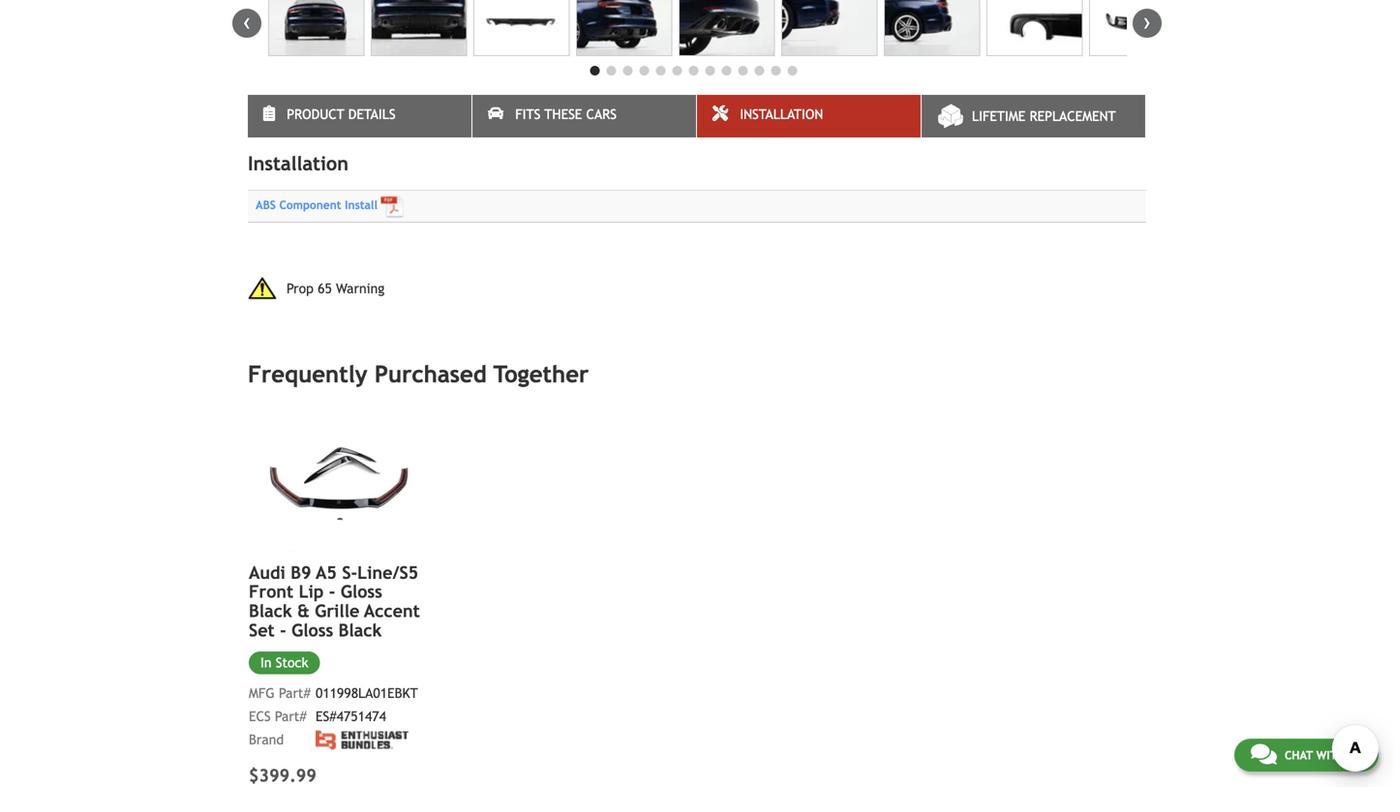 Task type: vqa. For each thing, say whether or not it's contained in the screenshot.
4th "440i" from the top
no



Task type: describe. For each thing, give the bounding box(es) containing it.
s-
[[342, 563, 358, 583]]

product
[[287, 107, 344, 122]]

3 es#4316145 - 011983la01 - audi b9 a5 s-line rear diffuser - gloss black - add some aggressive styling to your audi! - ecs - audi image from the left
[[474, 0, 570, 56]]

mfg
[[249, 686, 275, 701]]

es#4751474
[[316, 709, 386, 725]]

abs component install
[[256, 198, 378, 212]]

1 vertical spatial part#
[[275, 709, 307, 725]]

details
[[348, 107, 396, 122]]

› link
[[1133, 9, 1162, 38]]

&
[[297, 601, 310, 621]]

9 es#4316145 - 011983la01 - audi b9 a5 s-line rear diffuser - gloss black - add some aggressive styling to your audi! - ecs - audi image from the left
[[1090, 0, 1186, 56]]

0 horizontal spatial black
[[249, 601, 292, 621]]

lifetime replacement link
[[922, 95, 1146, 138]]

›
[[1144, 9, 1152, 34]]

1 horizontal spatial -
[[329, 582, 335, 602]]

audi b9 a5 s-line/s5 front lip - gloss black & grille accent set - gloss black
[[249, 563, 420, 641]]

lip
[[299, 582, 324, 602]]

fits these cars link
[[473, 95, 696, 138]]

1 es#4316145 - 011983la01 - audi b9 a5 s-line rear diffuser - gloss black - add some aggressive styling to your audi! - ecs - audi image from the left
[[268, 0, 364, 56]]

replacement
[[1030, 109, 1116, 124]]

1 horizontal spatial black
[[339, 620, 382, 641]]

in
[[261, 655, 272, 671]]

chat with us link
[[1235, 739, 1379, 772]]

in stock
[[261, 655, 309, 671]]

grille
[[315, 601, 360, 621]]

lifetime
[[972, 109, 1026, 124]]

011998la01ebkt
[[316, 686, 418, 701]]

these
[[545, 107, 582, 122]]

together
[[494, 361, 589, 388]]

7 es#4316145 - 011983la01 - audi b9 a5 s-line rear diffuser - gloss black - add some aggressive styling to your audi! - ecs - audi image from the left
[[884, 0, 980, 56]]

65
[[318, 281, 332, 296]]

6 es#4316145 - 011983la01 - audi b9 a5 s-line rear diffuser - gloss black - add some aggressive styling to your audi! - ecs - audi image from the left
[[782, 0, 878, 56]]

with
[[1317, 749, 1345, 762]]

1 vertical spatial -
[[280, 620, 286, 641]]

frequently purchased together
[[248, 361, 589, 388]]

stock
[[276, 655, 309, 671]]

0 horizontal spatial gloss
[[292, 620, 333, 641]]

abs
[[256, 198, 276, 212]]



Task type: locate. For each thing, give the bounding box(es) containing it.
purchased
[[375, 361, 487, 388]]

audi b9 a5 s-line/s5 front lip - gloss black & grille accent set - gloss black image
[[249, 418, 427, 552]]

set
[[249, 620, 275, 641]]

cars
[[586, 107, 617, 122]]

black left &
[[249, 601, 292, 621]]

‹ link
[[232, 9, 261, 38]]

-
[[329, 582, 335, 602], [280, 620, 286, 641]]

part# right ecs
[[275, 709, 307, 725]]

0 vertical spatial -
[[329, 582, 335, 602]]

4 es#4316145 - 011983la01 - audi b9 a5 s-line rear diffuser - gloss black - add some aggressive styling to your audi! - ecs - audi image from the left
[[576, 0, 672, 56]]

ecs
[[249, 709, 271, 725]]

warning
[[336, 281, 385, 296]]

audi b9 a5 s-line/s5 front lip - gloss black & grille accent set - gloss black link
[[249, 563, 427, 641]]

b9
[[291, 563, 311, 583]]

install
[[345, 198, 378, 212]]

- right set
[[280, 620, 286, 641]]

es#4316145 - 011983la01 - audi b9 a5 s-line rear diffuser - gloss black - add some aggressive styling to your audi! - ecs - audi image
[[268, 0, 364, 56], [371, 0, 467, 56], [474, 0, 570, 56], [576, 0, 672, 56], [679, 0, 775, 56], [782, 0, 878, 56], [884, 0, 980, 56], [987, 0, 1083, 56], [1090, 0, 1186, 56]]

0 vertical spatial part#
[[279, 686, 311, 701]]

chat
[[1285, 749, 1313, 762]]

lifetime replacement
[[972, 109, 1116, 124]]

prop
[[287, 281, 314, 296]]

installation link
[[697, 95, 921, 138]]

gloss
[[341, 582, 382, 602], [292, 620, 333, 641]]

$399.99
[[249, 765, 317, 786]]

part#
[[279, 686, 311, 701], [275, 709, 307, 725]]

product details link
[[248, 95, 472, 138]]

accent
[[364, 601, 420, 621]]

fits
[[515, 107, 541, 122]]

1 vertical spatial gloss
[[292, 620, 333, 641]]

product details
[[287, 107, 396, 122]]

1 horizontal spatial gloss
[[341, 582, 382, 602]]

5 es#4316145 - 011983la01 - audi b9 a5 s-line rear diffuser - gloss black - add some aggressive styling to your audi! - ecs - audi image from the left
[[679, 0, 775, 56]]

installation
[[740, 107, 824, 122], [248, 152, 349, 175]]

0 vertical spatial gloss
[[341, 582, 382, 602]]

2 es#4316145 - 011983la01 - audi b9 a5 s-line rear diffuser - gloss black - add some aggressive styling to your audi! - ecs - audi image from the left
[[371, 0, 467, 56]]

‹
[[243, 9, 251, 34]]

0 vertical spatial installation
[[740, 107, 824, 122]]

1 horizontal spatial installation
[[740, 107, 824, 122]]

0 horizontal spatial installation
[[248, 152, 349, 175]]

line/s5
[[358, 563, 419, 583]]

component
[[279, 198, 341, 212]]

8 es#4316145 - 011983la01 - audi b9 a5 s-line rear diffuser - gloss black - add some aggressive styling to your audi! - ecs - audi image from the left
[[987, 0, 1083, 56]]

part# down stock
[[279, 686, 311, 701]]

frequently
[[248, 361, 368, 388]]

front
[[249, 582, 294, 602]]

black down s-
[[339, 620, 382, 641]]

chat with us
[[1285, 749, 1363, 762]]

us
[[1349, 749, 1363, 762]]

fits these cars
[[515, 107, 617, 122]]

enthusiast bundles image
[[316, 731, 409, 750]]

comments image
[[1251, 743, 1277, 766]]

- right lip
[[329, 582, 335, 602]]

brand
[[249, 732, 284, 748]]

1 vertical spatial installation
[[248, 152, 349, 175]]

0 horizontal spatial -
[[280, 620, 286, 641]]

mfg part# 011998la01ebkt ecs part# es#4751474 brand
[[249, 686, 418, 748]]

prop 65 warning
[[287, 281, 385, 296]]

a5
[[316, 563, 337, 583]]

audi
[[249, 563, 286, 583]]

black
[[249, 601, 292, 621], [339, 620, 382, 641]]

abs component install link
[[256, 195, 404, 218]]

prop 65 warning image
[[248, 277, 277, 300]]



